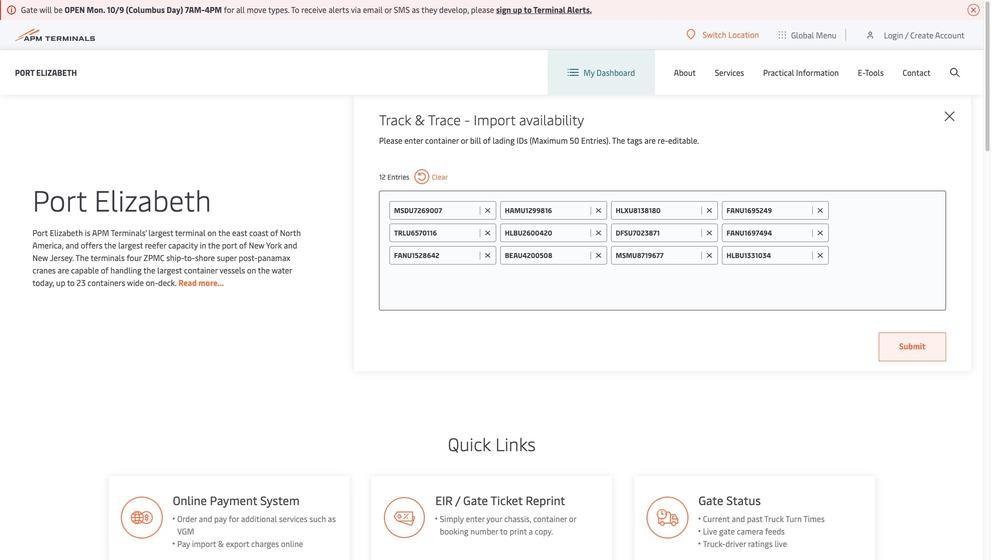 Task type: locate. For each thing, give the bounding box(es) containing it.
tools
[[866, 67, 884, 78]]

in
[[200, 240, 206, 251]]

book online services - 105 image
[[120, 497, 162, 539]]

account
[[936, 29, 965, 40]]

the inside the port elizabeth is apm terminals' largest terminal on the east coast of north america, and offers the largest reefer capacity in the port of new york and new jersey. the terminals four zpmc ship-to-shore super post-panamax cranes are capable of handling the largest container vessels on the water today, up to 23 containers wide on-deck.
[[76, 252, 89, 263]]

2 horizontal spatial container
[[534, 514, 567, 525]]

of right bill
[[483, 135, 491, 146]]

2 vertical spatial to
[[500, 526, 508, 537]]

0 vertical spatial new
[[249, 240, 265, 251]]

2 horizontal spatial to
[[524, 4, 532, 15]]

track & trace - import availability
[[379, 110, 585, 129]]

1 horizontal spatial gate
[[699, 493, 724, 509]]

0 vertical spatial &
[[415, 110, 425, 129]]

import
[[192, 539, 216, 550]]

1 vertical spatial the
[[76, 252, 89, 263]]

ticket
[[491, 493, 523, 509]]

gate left the will
[[21, 4, 38, 15]]

on down post-
[[247, 265, 256, 276]]

availability
[[519, 110, 585, 129]]

for right pay
[[228, 514, 239, 525]]

0 vertical spatial gate
[[21, 4, 38, 15]]

1 horizontal spatial the
[[612, 135, 626, 146]]

the up the 'on-'
[[144, 265, 155, 276]]

0 horizontal spatial or
[[385, 4, 392, 15]]

zpmc
[[144, 252, 165, 263]]

close alert image
[[968, 4, 980, 16]]

of
[[483, 135, 491, 146], [271, 227, 278, 238], [239, 240, 247, 251], [101, 265, 109, 276]]

and left pay
[[199, 514, 212, 525]]

of up york
[[271, 227, 278, 238]]

1 vertical spatial on
[[247, 265, 256, 276]]

my dashboard button
[[568, 50, 635, 95]]

50
[[570, 135, 580, 146]]

and up jersey.
[[66, 240, 79, 251]]

about
[[674, 67, 696, 78]]

2 vertical spatial container
[[534, 514, 567, 525]]

elizabeth
[[36, 67, 77, 78], [94, 180, 212, 219], [50, 227, 83, 238]]

e-
[[859, 67, 866, 78]]

all
[[236, 4, 245, 15]]

to left 23
[[67, 277, 75, 288]]

12
[[379, 172, 386, 182]]

to inside the port elizabeth is apm terminals' largest terminal on the east coast of north america, and offers the largest reefer capacity in the port of new york and new jersey. the terminals four zpmc ship-to-shore super post-panamax cranes are capable of handling the largest container vessels on the water today, up to 23 containers wide on-deck.
[[67, 277, 75, 288]]

1 vertical spatial largest
[[118, 240, 143, 251]]

global menu button
[[770, 20, 847, 50]]

0 horizontal spatial &
[[218, 539, 224, 550]]

Entered ID text field
[[616, 206, 700, 215], [616, 228, 700, 238], [727, 228, 811, 238], [616, 251, 700, 260]]

as right such
[[328, 514, 336, 525]]

& left export
[[218, 539, 224, 550]]

-
[[465, 110, 470, 129]]

0 vertical spatial are
[[645, 135, 656, 146]]

2 horizontal spatial or
[[569, 514, 577, 525]]

online payment system order and pay for additional services such as vgm pay import & export charges online
[[172, 493, 336, 550]]

as left they
[[412, 4, 420, 15]]

and inside gate status current and past truck turn times live gate camera feeds truck-driver ratings live
[[732, 514, 746, 525]]

&
[[415, 110, 425, 129], [218, 539, 224, 550]]

on
[[208, 227, 217, 238], [247, 265, 256, 276]]

my
[[584, 67, 595, 78]]

1 horizontal spatial to
[[500, 526, 508, 537]]

0 vertical spatial for
[[224, 4, 234, 15]]

1 vertical spatial gate
[[699, 493, 724, 509]]

container down trace
[[425, 135, 459, 146]]

read
[[179, 277, 197, 288]]

or inside the eir / gate ticket reprint simply enter your chassis, container or booking number to print a copy.
[[569, 514, 577, 525]]

wide
[[127, 277, 144, 288]]

eir
[[436, 493, 453, 509]]

container up copy.
[[534, 514, 567, 525]]

1 vertical spatial for
[[228, 514, 239, 525]]

1 horizontal spatial on
[[247, 265, 256, 276]]

apm
[[92, 227, 109, 238]]

gate for status
[[699, 493, 724, 509]]

up right sign
[[513, 4, 523, 15]]

read more... link
[[179, 277, 224, 288]]

reefer
[[145, 240, 166, 251]]

2 vertical spatial port
[[32, 227, 48, 238]]

are down jersey.
[[58, 265, 69, 276]]

to left terminal
[[524, 4, 532, 15]]

practical information button
[[764, 50, 840, 95]]

quick
[[448, 432, 491, 456]]

to
[[291, 4, 300, 15]]

enter up number
[[466, 514, 485, 525]]

1 horizontal spatial enter
[[466, 514, 485, 525]]

about button
[[674, 50, 696, 95]]

super
[[217, 252, 237, 263]]

0 vertical spatial enter
[[405, 135, 424, 146]]

open
[[65, 4, 85, 15]]

0 horizontal spatial as
[[328, 514, 336, 525]]

0 horizontal spatial gate
[[21, 4, 38, 15]]

1 horizontal spatial container
[[425, 135, 459, 146]]

the left 'tags'
[[612, 135, 626, 146]]

post-
[[239, 252, 258, 263]]

location
[[729, 29, 760, 40]]

submit button
[[879, 333, 947, 362]]

the up capable
[[76, 252, 89, 263]]

cranes
[[32, 265, 56, 276]]

1 horizontal spatial are
[[645, 135, 656, 146]]

12 entries
[[379, 172, 410, 182]]

largest up deck.
[[157, 265, 182, 276]]

1 vertical spatial new
[[32, 252, 48, 263]]

dashboard
[[597, 67, 635, 78]]

export
[[226, 539, 249, 550]]

0 horizontal spatial are
[[58, 265, 69, 276]]

craine 1600 image
[[81, 254, 256, 404]]

1 vertical spatial port
[[32, 180, 87, 219]]

ship-
[[167, 252, 184, 263]]

0 vertical spatial port
[[15, 67, 34, 78]]

0 vertical spatial up
[[513, 4, 523, 15]]

1 vertical spatial as
[[328, 514, 336, 525]]

via
[[351, 4, 361, 15]]

vgm
[[177, 526, 194, 537]]

2 vertical spatial or
[[569, 514, 577, 525]]

2 vertical spatial elizabeth
[[50, 227, 83, 238]]

practical
[[764, 67, 795, 78]]

1 vertical spatial container
[[184, 265, 218, 276]]

enter right please
[[405, 135, 424, 146]]

0 horizontal spatial container
[[184, 265, 218, 276]]

lading
[[493, 135, 515, 146]]

Entered ID text field
[[394, 206, 478, 215], [505, 206, 589, 215], [727, 206, 811, 215], [394, 228, 478, 238], [505, 228, 589, 238], [394, 251, 478, 260], [505, 251, 589, 260], [727, 251, 811, 260]]

gate
[[21, 4, 38, 15], [699, 493, 724, 509]]

gate inside gate status current and past truck turn times live gate camera feeds truck-driver ratings live
[[699, 493, 724, 509]]

0 vertical spatial elizabeth
[[36, 67, 77, 78]]

editable.
[[669, 135, 700, 146]]

such
[[309, 514, 326, 525]]

as inside the online payment system order and pay for additional services such as vgm pay import & export charges online
[[328, 514, 336, 525]]

create
[[911, 29, 934, 40]]

1 horizontal spatial or
[[461, 135, 468, 146]]

manager truck appointments - 53 image
[[647, 497, 689, 539]]

container up the read more... link
[[184, 265, 218, 276]]

10/9
[[107, 4, 124, 15]]

terminal
[[534, 4, 566, 15]]

& left trace
[[415, 110, 425, 129]]

0 vertical spatial container
[[425, 135, 459, 146]]

1 vertical spatial up
[[56, 277, 65, 288]]

services
[[715, 67, 745, 78]]

/
[[906, 29, 909, 40]]

additional
[[241, 514, 277, 525]]

capable
[[71, 265, 99, 276]]

0 horizontal spatial the
[[76, 252, 89, 263]]

on right "terminal"
[[208, 227, 217, 238]]

up right today,
[[56, 277, 65, 288]]

are left "re-"
[[645, 135, 656, 146]]

0 vertical spatial or
[[385, 4, 392, 15]]

are inside the port elizabeth is apm terminals' largest terminal on the east coast of north america, and offers the largest reefer capacity in the port of new york and new jersey. the terminals four zpmc ship-to-shore super post-panamax cranes are capable of handling the largest container vessels on the water today, up to 23 containers wide on-deck.
[[58, 265, 69, 276]]

0 horizontal spatial enter
[[405, 135, 424, 146]]

0 vertical spatial port elizabeth
[[15, 67, 77, 78]]

new down coast
[[249, 240, 265, 251]]

0 horizontal spatial to
[[67, 277, 75, 288]]

trace
[[428, 110, 461, 129]]

1 vertical spatial enter
[[466, 514, 485, 525]]

your
[[487, 514, 503, 525]]

be
[[54, 4, 63, 15]]

port
[[15, 67, 34, 78], [32, 180, 87, 219], [32, 227, 48, 238]]

1 vertical spatial elizabeth
[[94, 180, 212, 219]]

1 horizontal spatial new
[[249, 240, 265, 251]]

my dashboard
[[584, 67, 635, 78]]

new up cranes
[[32, 252, 48, 263]]

booking
[[440, 526, 469, 537]]

to left print
[[500, 526, 508, 537]]

enter
[[405, 135, 424, 146], [466, 514, 485, 525]]

gate will be open mon. 10/9 (columbus day) 7am-4pm for all move types. to receive alerts via email or sms as they develop, please sign up to terminal alerts.
[[21, 4, 592, 15]]

0 horizontal spatial up
[[56, 277, 65, 288]]

gate up current
[[699, 493, 724, 509]]

the up port on the left
[[218, 227, 230, 238]]

sign up to terminal alerts. link
[[496, 4, 592, 15]]

sign
[[496, 4, 511, 15]]

largest down terminals'
[[118, 240, 143, 251]]

1 horizontal spatial &
[[415, 110, 425, 129]]

0 horizontal spatial on
[[208, 227, 217, 238]]

and left past
[[732, 514, 746, 525]]

1 vertical spatial &
[[218, 539, 224, 550]]

0 vertical spatial as
[[412, 4, 420, 15]]

for left all
[[224, 4, 234, 15]]

largest up reefer
[[149, 227, 173, 238]]

alerts
[[329, 4, 349, 15]]

7am-
[[185, 4, 205, 15]]

ids
[[517, 135, 528, 146]]

1 vertical spatial to
[[67, 277, 75, 288]]

1 vertical spatial are
[[58, 265, 69, 276]]

0 horizontal spatial new
[[32, 252, 48, 263]]

tags
[[627, 135, 643, 146]]

a
[[529, 526, 533, 537]]



Task type: vqa. For each thing, say whether or not it's contained in the screenshot.
Global Home link
no



Task type: describe. For each thing, give the bounding box(es) containing it.
live
[[704, 526, 718, 537]]

23
[[77, 277, 86, 288]]

2 vertical spatial largest
[[157, 265, 182, 276]]

north
[[280, 227, 301, 238]]

enter inside the eir / gate ticket reprint simply enter your chassis, container or booking number to print a copy.
[[466, 514, 485, 525]]

gate status current and past truck turn times live gate camera feeds truck-driver ratings live
[[699, 493, 825, 550]]

vessels
[[220, 265, 245, 276]]

truck
[[765, 514, 784, 525]]

1 vertical spatial or
[[461, 135, 468, 146]]

capacity
[[168, 240, 198, 251]]

to-
[[184, 252, 195, 263]]

to inside the eir / gate ticket reprint simply enter your chassis, container or booking number to print a copy.
[[500, 526, 508, 537]]

please
[[471, 4, 495, 15]]

contact
[[903, 67, 931, 78]]

receive
[[302, 4, 327, 15]]

is
[[85, 227, 90, 238]]

please
[[379, 135, 403, 146]]

deck.
[[158, 277, 177, 288]]

past
[[748, 514, 763, 525]]

print
[[510, 526, 527, 537]]

0 vertical spatial the
[[612, 135, 626, 146]]

order
[[177, 514, 197, 525]]

of down east
[[239, 240, 247, 251]]

eir / gate ticket reprint simply enter your chassis, container or booking number to print a copy.
[[436, 493, 577, 537]]

port elizabeth link
[[15, 66, 77, 79]]

login / create account
[[885, 29, 965, 40]]

reprint
[[526, 493, 566, 509]]

offers
[[81, 240, 103, 251]]

water
[[272, 265, 292, 276]]

status
[[727, 493, 762, 509]]

york
[[266, 240, 282, 251]]

gate for will
[[21, 4, 38, 15]]

entries
[[388, 172, 410, 182]]

contact button
[[903, 50, 931, 95]]

truck-
[[704, 539, 726, 550]]

1 horizontal spatial as
[[412, 4, 420, 15]]

1 horizontal spatial up
[[513, 4, 523, 15]]

0 vertical spatial on
[[208, 227, 217, 238]]

jersey.
[[50, 252, 74, 263]]

live
[[775, 539, 788, 550]]

the right in
[[208, 240, 220, 251]]

sms
[[394, 4, 410, 15]]

coast
[[249, 227, 269, 238]]

simply
[[440, 514, 464, 525]]

(columbus
[[126, 4, 165, 15]]

containers
[[88, 277, 125, 288]]

1 vertical spatial port elizabeth
[[32, 180, 212, 219]]

4pm
[[205, 4, 222, 15]]

0 vertical spatial largest
[[149, 227, 173, 238]]

develop,
[[439, 4, 469, 15]]

clear button
[[415, 169, 448, 184]]

the up terminals
[[104, 240, 116, 251]]

0 vertical spatial to
[[524, 4, 532, 15]]

e-tools button
[[859, 50, 884, 95]]

login
[[885, 29, 904, 40]]

terminals
[[91, 252, 125, 263]]

switch location
[[703, 29, 760, 40]]

pay
[[214, 514, 226, 525]]

clear
[[432, 172, 448, 182]]

switch
[[703, 29, 727, 40]]

services button
[[715, 50, 745, 95]]

quick links
[[448, 432, 536, 456]]

menu
[[817, 29, 837, 40]]

re-
[[658, 135, 669, 146]]

apmt icon 135 image
[[384, 497, 426, 539]]

gate
[[720, 526, 736, 537]]

charges
[[251, 539, 279, 550]]

ratings
[[749, 539, 773, 550]]

up inside the port elizabeth is apm terminals' largest terminal on the east coast of north america, and offers the largest reefer capacity in the port of new york and new jersey. the terminals four zpmc ship-to-shore super post-panamax cranes are capable of handling the largest container vessels on the water today, up to 23 containers wide on-deck.
[[56, 277, 65, 288]]

please enter container or bill of lading ids (maximum 50 entries). the tags are re-editable.
[[379, 135, 700, 146]]

and inside the online payment system order and pay for additional services such as vgm pay import & export charges online
[[199, 514, 212, 525]]

number
[[471, 526, 499, 537]]

switch location button
[[687, 29, 760, 40]]

today,
[[32, 277, 54, 288]]

more...
[[199, 277, 224, 288]]

the down panamax
[[258, 265, 270, 276]]

port
[[222, 240, 237, 251]]

east
[[232, 227, 247, 238]]

container inside the eir / gate ticket reprint simply enter your chassis, container or booking number to print a copy.
[[534, 514, 567, 525]]

global
[[792, 29, 815, 40]]

alerts.
[[568, 4, 592, 15]]

information
[[797, 67, 840, 78]]

elizabeth inside the port elizabeth is apm terminals' largest terminal on the east coast of north america, and offers the largest reefer capacity in the port of new york and new jersey. the terminals four zpmc ship-to-shore super post-panamax cranes are capable of handling the largest container vessels on the water today, up to 23 containers wide on-deck.
[[50, 227, 83, 238]]

shore
[[195, 252, 215, 263]]

for inside the online payment system order and pay for additional services such as vgm pay import & export charges online
[[228, 514, 239, 525]]

turn
[[786, 514, 802, 525]]

of up containers
[[101, 265, 109, 276]]

port inside the port elizabeth is apm terminals' largest terminal on the east coast of north america, and offers the largest reefer capacity in the port of new york and new jersey. the terminals four zpmc ship-to-shore super post-panamax cranes are capable of handling the largest container vessels on the water today, up to 23 containers wide on-deck.
[[32, 227, 48, 238]]

& inside the online payment system order and pay for additional services such as vgm pay import & export charges online
[[218, 539, 224, 550]]

camera
[[737, 526, 764, 537]]

track
[[379, 110, 412, 129]]

move
[[247, 4, 267, 15]]

handling
[[111, 265, 142, 276]]

submit
[[900, 341, 926, 352]]

links
[[496, 432, 536, 456]]

container inside the port elizabeth is apm terminals' largest terminal on the east coast of north america, and offers the largest reefer capacity in the port of new york and new jersey. the terminals four zpmc ship-to-shore super post-panamax cranes are capable of handling the largest container vessels on the water today, up to 23 containers wide on-deck.
[[184, 265, 218, 276]]

will
[[39, 4, 52, 15]]

times
[[804, 514, 825, 525]]

and down north in the top left of the page
[[284, 240, 297, 251]]

driver
[[726, 539, 747, 550]]



